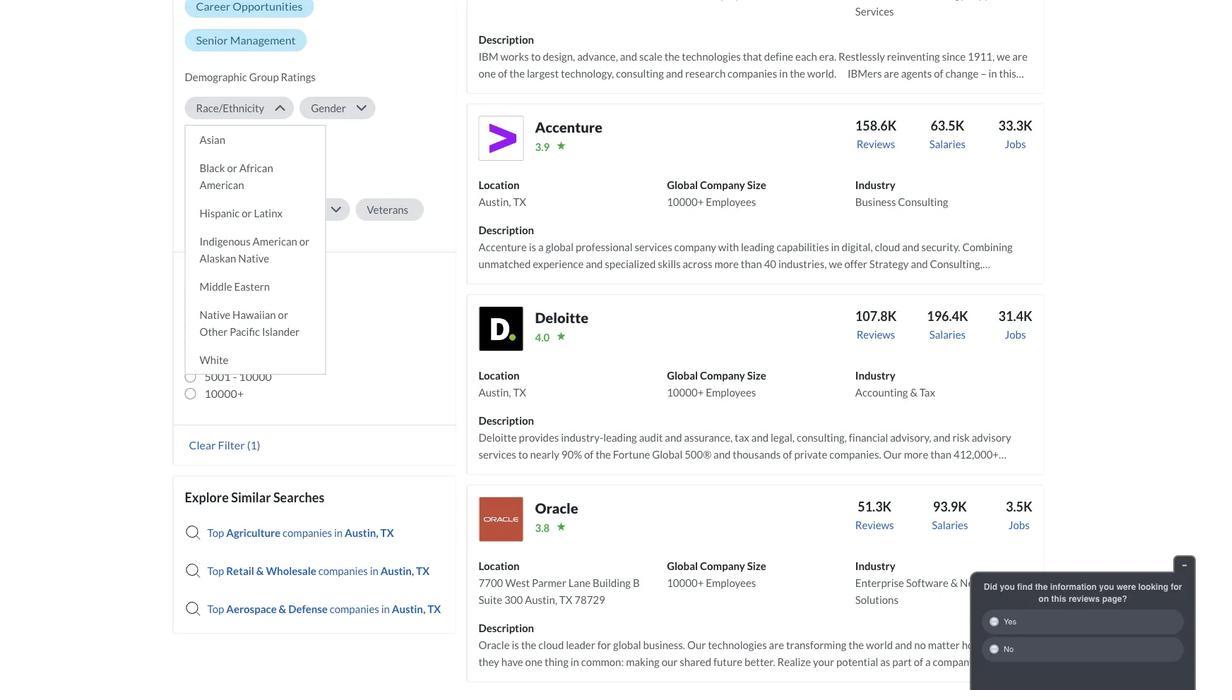 Task type: locate. For each thing, give the bounding box(es) containing it.
people
[[196, 169, 228, 182]]

0 vertical spatial oracle
[[535, 500, 578, 517]]

you up page? in the right bottom of the page
[[1099, 583, 1114, 592]]

or left family
[[229, 203, 240, 216]]

2 top from the top
[[207, 565, 224, 578]]

salaries inside 196.4k salaries
[[930, 328, 966, 341]]

location up 7700
[[479, 560, 520, 573]]

austin, inside location 7700 west parmer lane building b suite 300 austin, tx 78729
[[525, 594, 557, 607]]

on
[[1039, 595, 1049, 604]]

4.0
[[535, 331, 550, 344]]

1 industry from the top
[[855, 179, 896, 191]]

0 vertical spatial location austin, tx
[[479, 179, 526, 208]]

0 vertical spatial location
[[479, 179, 520, 191]]

as
[[880, 656, 890, 669]]

2 location from the top
[[479, 369, 520, 382]]

software
[[906, 577, 949, 590]]

107.8k reviews
[[855, 309, 897, 341]]

industry for deloitte
[[855, 369, 896, 382]]

reviews down '107.8k'
[[857, 328, 895, 341]]

location austin, tx for deloitte
[[479, 369, 526, 399]]

native up global company size
[[238, 252, 269, 265]]

0 horizontal spatial oracle
[[479, 639, 510, 652]]

2 vertical spatial jobs
[[1009, 519, 1030, 532]]

native inside indigenous american or alaskan native
[[238, 252, 269, 265]]

1 global company size 10000+ employees from the top
[[667, 179, 766, 208]]

company for accenture
[[700, 179, 745, 191]]

1 vertical spatial oracle
[[479, 639, 510, 652]]

3 global company size 10000+ employees from the top
[[667, 560, 766, 590]]

technologies
[[708, 639, 767, 652]]

1 location austin, tx from the top
[[479, 179, 526, 208]]

building
[[593, 577, 631, 590]]

sexual
[[196, 136, 226, 148]]

& inside industry accounting & tax
[[910, 386, 918, 399]]

of down better.
[[752, 673, 761, 686]]

jobs down 33.3k
[[1005, 138, 1026, 150]]

deloitte image
[[479, 307, 524, 352]]

top for top retail & wholesale companies in austin, tx
[[207, 565, 224, 578]]

global company size 10000+ employees for deloitte
[[667, 369, 766, 399]]

50
[[219, 285, 232, 299]]

american
[[200, 179, 244, 191], [253, 235, 297, 248]]

& left defense
[[279, 603, 286, 616]]

filter
[[218, 439, 245, 452]]

0 vertical spatial top
[[207, 527, 224, 540]]

2 vertical spatial location
[[479, 560, 520, 573]]

1 vertical spatial companies
[[318, 565, 368, 578]]

1 vertical spatial american
[[253, 235, 297, 248]]

0 vertical spatial salaries
[[930, 138, 966, 150]]

of left a
[[914, 656, 923, 669]]

1 vertical spatial employees
[[706, 386, 756, 399]]

jobs inside 33.3k jobs
[[1005, 138, 1026, 150]]

making
[[626, 656, 660, 669]]

2 horizontal spatial the
[[1035, 583, 1048, 592]]

top
[[207, 527, 224, 540], [207, 565, 224, 578], [207, 603, 224, 616]]

2 industry from the top
[[855, 369, 896, 382]]

0 horizontal spatial native
[[200, 309, 230, 321]]

american down latinx
[[253, 235, 297, 248]]

salaries for deloitte
[[930, 328, 966, 341]]

global
[[613, 639, 641, 652], [586, 673, 614, 686]]

- right 201
[[226, 319, 230, 333]]

1 description from the top
[[479, 33, 534, 46]]

location down accenture image
[[479, 179, 520, 191]]

shared
[[680, 656, 711, 669]]

1 employees from the top
[[706, 196, 756, 208]]

challenges
[[616, 673, 665, 686]]

1000
[[232, 336, 259, 350]]

size for oracle
[[747, 560, 766, 573]]

top left retail at the bottom left of the page
[[207, 565, 224, 578]]

the up potential
[[849, 639, 864, 652]]

1 vertical spatial salaries
[[930, 328, 966, 341]]

1 horizontal spatial native
[[238, 252, 269, 265]]

0 vertical spatial reviews
[[857, 138, 895, 150]]

location down deloitte "image"
[[479, 369, 520, 382]]

that's
[[977, 656, 1003, 669]]

employees for deloitte
[[706, 386, 756, 399]]

group
[[249, 71, 279, 83]]

0 vertical spatial native
[[238, 252, 269, 265]]

0 horizontal spatial the
[[521, 639, 537, 652]]

for inside did you find the information you were looking for on this reviews page?
[[1171, 583, 1182, 592]]

1 horizontal spatial of
[[914, 656, 923, 669]]

the inside did you find the information you were looking for on this reviews page?
[[1035, 583, 1048, 592]]

senior management
[[196, 33, 296, 47]]

for inside description oracle is the cloud leader for global business. our technologies are transforming the world and no matter how complex, they have one thing in common: making our shared future better. realize your potential as part of a company that's innovating solutions to global challenges that affect billions of lives. visit oracle.com/careers.
[[597, 639, 611, 652]]

islander
[[262, 326, 300, 338]]

10000+ for oracle
[[667, 577, 704, 590]]

201 - 500
[[205, 319, 252, 333]]

industry
[[855, 179, 896, 191], [855, 369, 896, 382], [855, 560, 896, 573]]

0 vertical spatial industry
[[855, 179, 896, 191]]

1 location from the top
[[479, 179, 520, 191]]

you right did
[[1000, 583, 1015, 592]]

0 horizontal spatial for
[[597, 639, 611, 652]]

tx
[[513, 196, 526, 208], [513, 386, 526, 399], [380, 527, 394, 540], [416, 565, 430, 578], [559, 594, 573, 607], [428, 603, 441, 616]]

1 vertical spatial for
[[597, 639, 611, 652]]

industry inside industry accounting & tax
[[855, 369, 896, 382]]

- right 501
[[226, 336, 230, 350]]

clear
[[189, 439, 216, 452]]

information technology support services
[[855, 0, 1005, 18]]

jobs inside the 3.5k jobs
[[1009, 519, 1030, 532]]

2 vertical spatial industry
[[855, 560, 896, 573]]

- for 1
[[213, 285, 217, 299]]

- right 1001
[[233, 353, 237, 367]]

or up islander
[[278, 309, 288, 321]]

location for accenture
[[479, 179, 520, 191]]

and
[[895, 639, 912, 652]]

reviews down the 51.3k
[[855, 519, 894, 532]]

global company size
[[185, 266, 304, 282]]

industry up accounting
[[855, 369, 896, 382]]

global company size 10000+ employees for oracle
[[667, 560, 766, 590]]

1 vertical spatial top
[[207, 565, 224, 578]]

3 location from the top
[[479, 560, 520, 573]]

& left tax at the bottom right of the page
[[910, 386, 918, 399]]

0 vertical spatial employees
[[706, 196, 756, 208]]

global
[[667, 179, 698, 191], [185, 266, 222, 282], [667, 369, 698, 382], [667, 560, 698, 573]]

196.4k salaries
[[927, 309, 968, 341]]

for
[[1171, 583, 1182, 592], [597, 639, 611, 652]]

top aerospace & defense companies in austin, tx
[[207, 603, 441, 616]]

top down explore
[[207, 527, 224, 540]]

1 horizontal spatial oracle
[[535, 500, 578, 517]]

location austin, tx
[[479, 179, 526, 208], [479, 369, 526, 399]]

location austin, tx down deloitte "image"
[[479, 369, 526, 399]]

& left 'network'
[[951, 577, 958, 590]]

description
[[479, 33, 534, 46], [479, 224, 534, 237], [479, 415, 534, 427], [479, 622, 534, 635]]

reviews
[[857, 138, 895, 150], [857, 328, 895, 341], [855, 519, 894, 532]]

63.5k
[[931, 118, 965, 133]]

native inside the native hawaiian or other pacific islander
[[200, 309, 230, 321]]

93.9k salaries
[[932, 499, 968, 532]]

0 horizontal spatial of
[[752, 673, 761, 686]]

looking
[[1138, 583, 1169, 592]]

1 vertical spatial location austin, tx
[[479, 369, 526, 399]]

industry up enterprise
[[855, 560, 896, 573]]

black or african american
[[200, 162, 273, 191]]

1 horizontal spatial the
[[849, 639, 864, 652]]

lane
[[568, 577, 591, 590]]

2 vertical spatial employees
[[706, 577, 756, 590]]

native up the other
[[200, 309, 230, 321]]

0 vertical spatial for
[[1171, 583, 1182, 592]]

industry inside industry enterprise software & network solutions
[[855, 560, 896, 573]]

2 vertical spatial salaries
[[932, 519, 968, 532]]

0 horizontal spatial american
[[200, 179, 244, 191]]

2 vertical spatial global company size 10000+ employees
[[667, 560, 766, 590]]

location for oracle
[[479, 560, 520, 573]]

suite
[[479, 594, 502, 607]]

companies up top aerospace & defense companies in austin, tx
[[318, 565, 368, 578]]

3 industry from the top
[[855, 560, 896, 573]]

our
[[662, 656, 678, 669]]

future
[[714, 656, 743, 669]]

global up the making
[[613, 639, 641, 652]]

1 vertical spatial native
[[200, 309, 230, 321]]

or down caregiver
[[299, 235, 310, 248]]

deloitte
[[535, 309, 589, 326]]

0 vertical spatial american
[[200, 179, 244, 191]]

1 vertical spatial location
[[479, 369, 520, 382]]

in inside description oracle is the cloud leader for global business. our technologies are transforming the world and no matter how complex, they have one thing in common: making our shared future better. realize your potential as part of a company that's innovating solutions to global challenges that affect billions of lives. visit oracle.com/careers.
[[571, 656, 579, 669]]

2 location austin, tx from the top
[[479, 369, 526, 399]]

& for top retail & wholesale companies in austin, tx
[[256, 565, 264, 578]]

location inside location 7700 west parmer lane building b suite 300 austin, tx 78729
[[479, 560, 520, 573]]

7700
[[479, 577, 503, 590]]

or right black
[[227, 162, 237, 174]]

innovating
[[479, 673, 528, 686]]

reviews for oracle
[[855, 519, 894, 532]]

better.
[[745, 656, 775, 669]]

industry for accenture
[[855, 179, 896, 191]]

industry for oracle
[[855, 560, 896, 573]]

1 vertical spatial reviews
[[857, 328, 895, 341]]

for up common:
[[597, 639, 611, 652]]

(1)
[[247, 439, 260, 452]]

location for deloitte
[[479, 369, 520, 382]]

2 vertical spatial reviews
[[855, 519, 894, 532]]

agriculture
[[226, 527, 281, 540]]

2 global company size 10000+ employees from the top
[[667, 369, 766, 399]]

1 horizontal spatial for
[[1171, 583, 1182, 592]]

- right 1
[[213, 285, 217, 299]]

global for accenture
[[667, 179, 698, 191]]

jobs down 31.4k
[[1005, 328, 1026, 341]]

3 top from the top
[[207, 603, 224, 616]]

1 horizontal spatial american
[[253, 235, 297, 248]]

0 vertical spatial global company size 10000+ employees
[[667, 179, 766, 208]]

hawaiian
[[233, 309, 276, 321]]

companies down the searches
[[283, 527, 332, 540]]

1 top from the top
[[207, 527, 224, 540]]

1 vertical spatial global company size 10000+ employees
[[667, 369, 766, 399]]

technology
[[913, 0, 966, 1]]

they
[[479, 656, 499, 669]]

are
[[769, 639, 784, 652]]

top left "aerospace"
[[207, 603, 224, 616]]

2 vertical spatial companies
[[330, 603, 379, 616]]

jobs down 3.5k
[[1009, 519, 1030, 532]]

0 horizontal spatial you
[[1000, 583, 1015, 592]]

size for accenture
[[747, 179, 766, 191]]

salaries down 196.4k
[[930, 328, 966, 341]]

3 employees from the top
[[706, 577, 756, 590]]

middle eastern
[[200, 280, 270, 293]]

salaries down 63.5k
[[930, 138, 966, 150]]

jobs for accenture
[[1005, 138, 1026, 150]]

1 - 50
[[205, 285, 232, 299]]

& for top aerospace & defense companies in austin, tx
[[279, 603, 286, 616]]

the right "is"
[[521, 639, 537, 652]]

the
[[1035, 583, 1048, 592], [521, 639, 537, 652], [849, 639, 864, 652]]

200
[[226, 302, 246, 316]]

or left latinx
[[242, 207, 252, 220]]

find
[[1017, 583, 1033, 592]]

salaries down 93.9k
[[932, 519, 968, 532]]

salaries
[[930, 138, 966, 150], [930, 328, 966, 341], [932, 519, 968, 532]]

reviews inside 158.6k reviews
[[857, 138, 895, 150]]

33.3k
[[999, 118, 1033, 133]]

1 horizontal spatial you
[[1099, 583, 1114, 592]]

3.8
[[535, 522, 550, 535]]

1 vertical spatial jobs
[[1005, 328, 1026, 341]]

global down common:
[[586, 673, 614, 686]]

5001
[[205, 370, 231, 384]]

or inside the native hawaiian or other pacific islander
[[278, 309, 288, 321]]

the up on
[[1035, 583, 1048, 592]]

0 vertical spatial jobs
[[1005, 138, 1026, 150]]

reviews inside 107.8k reviews
[[857, 328, 895, 341]]

eastern
[[234, 280, 270, 293]]

industry inside industry business consulting
[[855, 179, 896, 191]]

4 description from the top
[[479, 622, 534, 635]]

latinx
[[254, 207, 283, 220]]

1 vertical spatial industry
[[855, 369, 896, 382]]

2 employees from the top
[[706, 386, 756, 399]]

10000+
[[667, 196, 704, 208], [667, 386, 704, 399], [205, 387, 244, 401], [667, 577, 704, 590]]

accounting
[[855, 386, 908, 399]]

american down black
[[200, 179, 244, 191]]

companies right defense
[[330, 603, 379, 616]]

2 vertical spatial top
[[207, 603, 224, 616]]

transforming
[[786, 639, 847, 652]]

1 you from the left
[[1000, 583, 1015, 592]]

reviews down 158.6k
[[857, 138, 895, 150]]

- down 1001 - 5000
[[233, 370, 237, 384]]

industry accounting & tax
[[855, 369, 935, 399]]

location 7700 west parmer lane building b suite 300 austin, tx 78729
[[479, 560, 640, 607]]

were
[[1117, 583, 1136, 592]]

for right looking
[[1171, 583, 1182, 592]]

oracle image
[[479, 497, 524, 543]]

1 vertical spatial of
[[752, 673, 761, 686]]

- right 51
[[220, 302, 224, 316]]

oracle up they
[[479, 639, 510, 652]]

& for industry accounting & tax
[[910, 386, 918, 399]]

jobs inside 31.4k jobs
[[1005, 328, 1026, 341]]

tax
[[920, 386, 935, 399]]

location austin, tx down accenture image
[[479, 179, 526, 208]]

industry up business
[[855, 179, 896, 191]]

or inside black or african american
[[227, 162, 237, 174]]

reviews
[[1069, 595, 1100, 604]]

& right retail at the bottom left of the page
[[256, 565, 264, 578]]

oracle up 3.8
[[535, 500, 578, 517]]

10000
[[239, 370, 272, 384]]

0 vertical spatial of
[[914, 656, 923, 669]]



Task type: vqa. For each thing, say whether or not it's contained in the screenshot.


Task type: describe. For each thing, give the bounding box(es) containing it.
companies for wholesale
[[318, 565, 368, 578]]

industry enterprise software & network solutions
[[855, 560, 1002, 607]]

b
[[633, 577, 640, 590]]

51.3k reviews
[[855, 499, 894, 532]]

companies for defense
[[330, 603, 379, 616]]

native hawaiian or other pacific islander
[[200, 309, 300, 338]]

global for oracle
[[667, 560, 698, 573]]

300
[[504, 594, 523, 607]]

3 description from the top
[[479, 415, 534, 427]]

other
[[200, 326, 228, 338]]

similar
[[231, 490, 271, 506]]

reviews for deloitte
[[857, 328, 895, 341]]

global for deloitte
[[667, 369, 698, 382]]

no
[[1004, 646, 1014, 655]]

company for deloitte
[[700, 369, 745, 382]]

or inside indigenous american or alaskan native
[[299, 235, 310, 248]]

1001
[[205, 353, 231, 367]]

pacific
[[230, 326, 260, 338]]

description inside description oracle is the cloud leader for global business. our technologies are transforming the world and no matter how complex, they have one thing in common: making our shared future better. realize your potential as part of a company that's innovating solutions to global challenges that affect billions of lives. visit oracle.com/careers.
[[479, 622, 534, 635]]

solutions
[[530, 673, 572, 686]]

accenture image
[[479, 116, 524, 161]]

have
[[501, 656, 523, 669]]

thing
[[545, 656, 569, 669]]

cloud
[[539, 639, 564, 652]]

white
[[200, 354, 228, 367]]

alaskan
[[200, 252, 236, 265]]

disabilities
[[253, 169, 304, 182]]

78729
[[575, 594, 605, 607]]

services
[[855, 5, 894, 18]]

salaries for accenture
[[930, 138, 966, 150]]

american inside black or african american
[[200, 179, 244, 191]]

parent
[[196, 203, 227, 216]]

black
[[200, 162, 225, 174]]

jobs for deloitte
[[1005, 328, 1026, 341]]

information
[[855, 0, 911, 1]]

158.6k
[[855, 118, 897, 133]]

retail
[[226, 565, 254, 578]]

or for hispanic
[[242, 207, 252, 220]]

501 - 1000
[[205, 336, 259, 350]]

the for information
[[1035, 583, 1048, 592]]

page?
[[1102, 595, 1127, 604]]

is
[[512, 639, 519, 652]]

potential
[[837, 656, 878, 669]]

hispanic or latinx
[[200, 207, 283, 220]]

size for deloitte
[[747, 369, 766, 382]]

- for 201
[[226, 319, 230, 333]]

top for top agriculture companies in austin, tx
[[207, 527, 224, 540]]

senior management button
[[185, 29, 307, 52]]

realize
[[777, 656, 811, 669]]

2 description from the top
[[479, 224, 534, 237]]

a
[[926, 656, 931, 669]]

63.5k salaries
[[930, 118, 966, 150]]

employees for accenture
[[706, 196, 756, 208]]

matter
[[928, 639, 960, 652]]

- for 501
[[226, 336, 230, 350]]

51.3k
[[858, 499, 892, 515]]

people with disabilities
[[196, 169, 304, 182]]

defense
[[288, 603, 328, 616]]

global company size 10000+ employees for accenture
[[667, 179, 766, 208]]

explore
[[185, 490, 229, 506]]

aerospace
[[226, 603, 277, 616]]

company for oracle
[[700, 560, 745, 573]]

salaries for oracle
[[932, 519, 968, 532]]

billions
[[717, 673, 750, 686]]

500
[[232, 319, 252, 333]]

that
[[667, 673, 686, 686]]

top agriculture companies in austin, tx
[[207, 527, 394, 540]]

affect
[[688, 673, 715, 686]]

reviews for accenture
[[857, 138, 895, 150]]

tx inside location 7700 west parmer lane building b suite 300 austin, tx 78729
[[559, 594, 573, 607]]

description oracle is the cloud leader for global business. our technologies are transforming the world and no matter how complex, they have one thing in common: making our shared future better. realize your potential as part of a company that's innovating solutions to global challenges that affect billions of lives. visit oracle.com/careers.
[[479, 622, 1025, 686]]

or for parent
[[229, 203, 240, 216]]

network
[[960, 577, 1002, 590]]

family
[[242, 203, 272, 216]]

world
[[866, 639, 893, 652]]

parmer
[[532, 577, 566, 590]]

solutions
[[855, 594, 899, 607]]

gender
[[311, 102, 346, 114]]

employees for oracle
[[706, 577, 756, 590]]

hispanic
[[200, 207, 240, 220]]

veterans
[[367, 203, 408, 216]]

explore similar searches
[[185, 490, 325, 506]]

demographic group ratings
[[185, 71, 316, 83]]

support
[[968, 0, 1005, 1]]

american inside indigenous american or alaskan native
[[253, 235, 297, 248]]

2 you from the left
[[1099, 583, 1114, 592]]

location austin, tx for accenture
[[479, 179, 526, 208]]

3.5k
[[1006, 499, 1033, 515]]

& inside industry enterprise software & network solutions
[[951, 577, 958, 590]]

enterprise
[[855, 577, 904, 590]]

33.3k jobs
[[999, 118, 1033, 150]]

accenture
[[535, 119, 603, 136]]

10000+ for deloitte
[[667, 386, 704, 399]]

with
[[230, 169, 251, 182]]

complex,
[[984, 639, 1025, 652]]

west
[[505, 577, 530, 590]]

10000+ for accenture
[[667, 196, 704, 208]]

the for cloud
[[521, 639, 537, 652]]

your
[[813, 656, 835, 669]]

501
[[205, 336, 224, 350]]

asian
[[200, 133, 225, 146]]

0 vertical spatial global
[[613, 639, 641, 652]]

1
[[205, 285, 211, 299]]

1001 - 5000
[[205, 353, 265, 367]]

yes
[[1004, 618, 1017, 627]]

or for black
[[227, 162, 237, 174]]

did
[[984, 583, 998, 592]]

clear filter (1)
[[189, 439, 260, 452]]

0 vertical spatial companies
[[283, 527, 332, 540]]

no
[[914, 639, 926, 652]]

this
[[1052, 595, 1067, 604]]

3.9
[[535, 141, 550, 153]]

- for 5001
[[233, 370, 237, 384]]

lives.
[[764, 673, 787, 686]]

- for 51
[[220, 302, 224, 316]]

management
[[230, 33, 296, 47]]

african
[[239, 162, 273, 174]]

senior
[[196, 33, 228, 47]]

- for 1001
[[233, 353, 237, 367]]

jobs for oracle
[[1009, 519, 1030, 532]]

oracle inside description oracle is the cloud leader for global business. our technologies are transforming the world and no matter how complex, they have one thing in common: making our shared future better. realize your potential as part of a company that's innovating solutions to global challenges that affect billions of lives. visit oracle.com/careers.
[[479, 639, 510, 652]]

top for top aerospace & defense companies in austin, tx
[[207, 603, 224, 616]]

demographic
[[185, 71, 247, 83]]

1 vertical spatial global
[[586, 673, 614, 686]]

common:
[[581, 656, 624, 669]]



